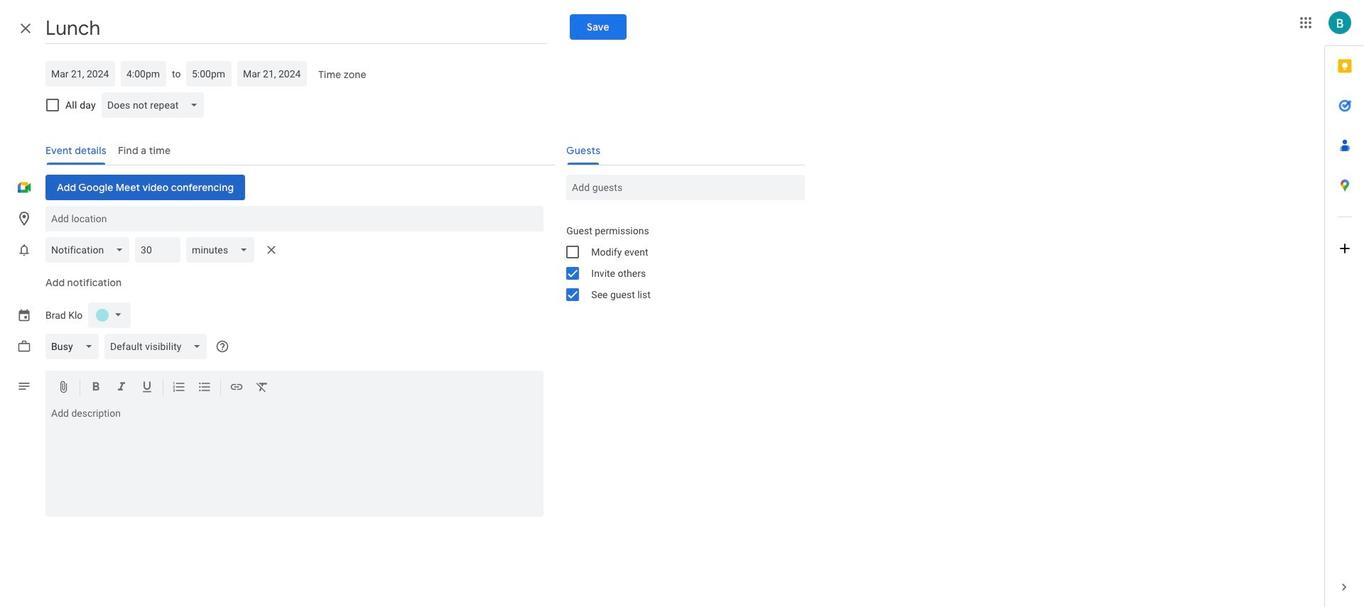 Task type: vqa. For each thing, say whether or not it's contained in the screenshot.
SHOW WORLD CLOCK
no



Task type: describe. For each thing, give the bounding box(es) containing it.
Start time text field
[[127, 61, 161, 87]]

Location text field
[[51, 206, 538, 232]]

formatting options toolbar
[[45, 371, 544, 405]]

End date text field
[[243, 61, 302, 87]]

Minutes in advance for notification number field
[[141, 237, 175, 263]]

Description text field
[[45, 408, 544, 515]]

bulleted list image
[[198, 380, 212, 397]]

Guests text field
[[572, 175, 800, 200]]

remove formatting image
[[255, 380, 269, 397]]

End time text field
[[192, 61, 226, 87]]



Task type: locate. For each thing, give the bounding box(es) containing it.
Start date text field
[[51, 61, 109, 87]]

30 minutes before element
[[45, 235, 283, 266]]

tab list
[[1326, 46, 1365, 568]]

italic image
[[114, 380, 129, 397]]

bold image
[[89, 380, 103, 397]]

Title text field
[[45, 13, 547, 44]]

None field
[[102, 92, 210, 118], [45, 237, 135, 263], [187, 237, 260, 263], [45, 334, 104, 360], [104, 334, 213, 360], [102, 92, 210, 118], [45, 237, 135, 263], [187, 237, 260, 263], [45, 334, 104, 360], [104, 334, 213, 360]]

underline image
[[140, 380, 154, 397]]

numbered list image
[[172, 380, 186, 397]]

insert link image
[[230, 380, 244, 397]]

group
[[555, 220, 806, 306]]



